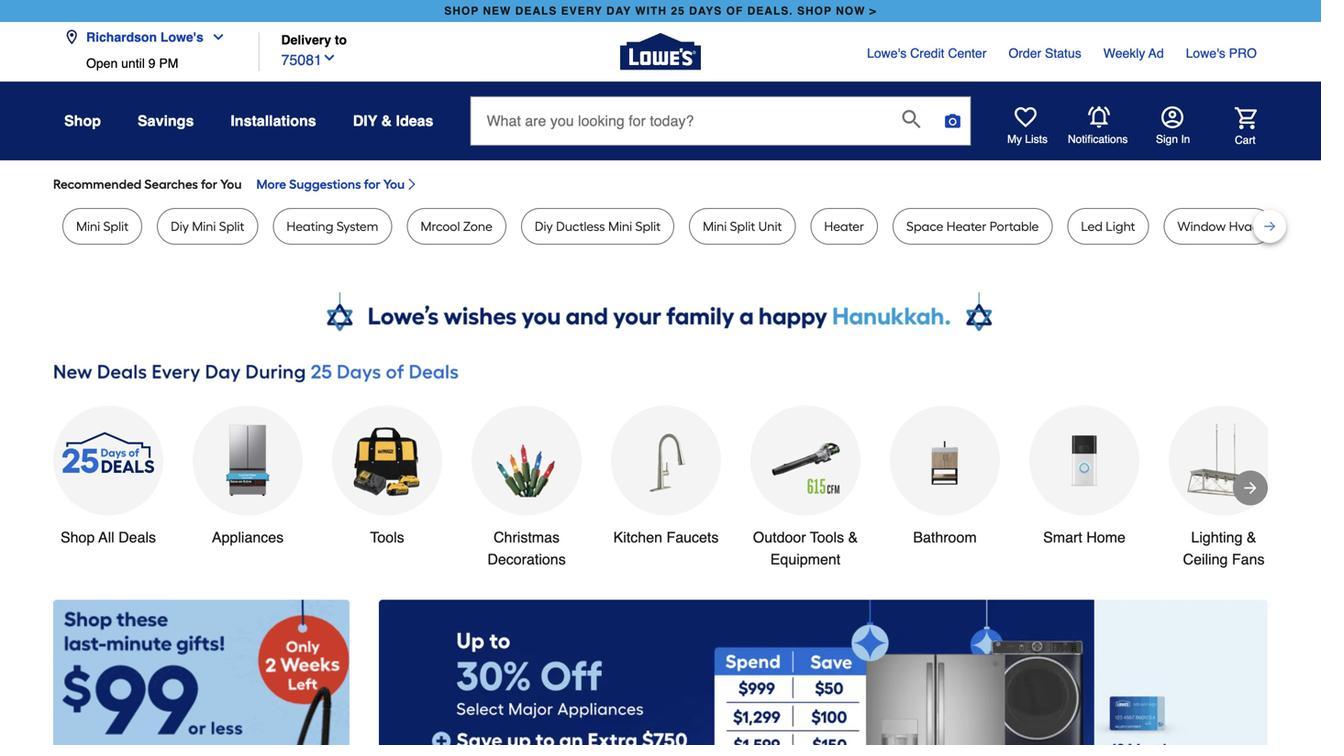 Task type: describe. For each thing, give the bounding box(es) containing it.
led
[[1081, 219, 1103, 234]]

to
[[335, 33, 347, 47]]

shop for shop all deals
[[61, 529, 95, 546]]

until
[[121, 56, 145, 71]]

new deals every day during 25 days of deals image
[[53, 357, 1268, 388]]

all
[[98, 529, 114, 546]]

more suggestions for you link
[[256, 175, 419, 194]]

Search Query text field
[[471, 97, 888, 145]]

chevron right image
[[405, 177, 419, 192]]

smart home
[[1043, 529, 1126, 546]]

lowe's credit center link
[[867, 44, 987, 62]]

lowe's home improvement notification center image
[[1088, 106, 1110, 128]]

tools inside outdoor tools & equipment
[[810, 529, 844, 546]]

appliances
[[212, 529, 284, 546]]

you for recommended searches for you
[[220, 177, 242, 192]]

searches
[[144, 177, 198, 192]]

lowe's pro
[[1186, 46, 1257, 61]]

ad
[[1149, 46, 1164, 61]]

chevron down image
[[322, 51, 337, 65]]

2 heater from the left
[[947, 219, 987, 234]]

shop all deals image
[[53, 406, 163, 516]]

& inside outdoor tools & equipment
[[848, 529, 858, 546]]

shop new deals every day with 25 days of deals. shop now > link
[[441, 0, 881, 22]]

for for searches
[[201, 177, 217, 192]]

order status link
[[1009, 44, 1081, 62]]

days
[[689, 5, 722, 17]]

recommended searches for you
[[53, 177, 242, 192]]

bathroom button
[[890, 406, 1000, 549]]

window
[[1177, 219, 1226, 234]]

mrcool
[[421, 219, 460, 234]]

9
[[148, 56, 156, 71]]

christmas decorations
[[487, 529, 566, 568]]

you for more suggestions for you
[[383, 177, 405, 192]]

notifications
[[1068, 133, 1128, 146]]

portable
[[990, 219, 1039, 234]]

deals
[[118, 529, 156, 546]]

christmas decorations image
[[490, 424, 563, 498]]

heating system
[[287, 219, 378, 234]]

diy ductless mini split
[[535, 219, 661, 234]]

my
[[1007, 133, 1022, 146]]

unit
[[758, 219, 782, 234]]

sign in
[[1156, 133, 1190, 146]]

2 split from the left
[[219, 219, 244, 234]]

bathroom image
[[908, 424, 982, 498]]

now
[[836, 5, 866, 17]]

smart home button
[[1029, 406, 1139, 549]]

installations
[[231, 112, 316, 129]]

faucets
[[666, 529, 719, 546]]

diy & ideas
[[353, 112, 433, 129]]

weekly ad
[[1103, 46, 1164, 61]]

lighting & ceiling fans image
[[1187, 424, 1261, 498]]

>
[[870, 5, 877, 17]]

diy for diy mini split
[[171, 219, 189, 234]]

lighting
[[1191, 529, 1243, 546]]

for for suggestions
[[364, 177, 380, 192]]

suggestions
[[289, 177, 361, 192]]

status
[[1045, 46, 1081, 61]]

pm
[[159, 56, 178, 71]]

diy mini split
[[171, 219, 244, 234]]

in
[[1181, 133, 1190, 146]]

75081
[[281, 51, 322, 68]]

hvac
[[1229, 219, 1259, 234]]

lowe's for lowe's credit center
[[867, 46, 907, 61]]

richardson
[[86, 30, 157, 44]]

richardson lowe's button
[[64, 19, 233, 56]]

search image
[[902, 110, 921, 128]]

open
[[86, 56, 118, 71]]

diy & ideas button
[[353, 105, 433, 138]]

open until 9 pm
[[86, 56, 178, 71]]

heating
[[287, 219, 333, 234]]

more
[[256, 177, 286, 192]]

cart button
[[1209, 107, 1257, 147]]

1 shop from the left
[[444, 5, 479, 17]]

arrow right image
[[1241, 479, 1260, 498]]

deals
[[515, 5, 557, 17]]

bathroom
[[913, 529, 977, 546]]

smart
[[1043, 529, 1082, 546]]

my lists link
[[1007, 106, 1048, 147]]

pro
[[1229, 46, 1257, 61]]

& for ideas
[[381, 112, 392, 129]]

appliances button
[[193, 406, 303, 549]]

cart
[[1235, 134, 1256, 147]]

& for ceiling
[[1247, 529, 1256, 546]]

75081 button
[[281, 47, 337, 71]]

3 mini from the left
[[608, 219, 632, 234]]



Task type: vqa. For each thing, say whether or not it's contained in the screenshot.
Order Status link at the top
yes



Task type: locate. For each thing, give the bounding box(es) containing it.
1 horizontal spatial shop
[[797, 5, 832, 17]]

lowe's home improvement logo image
[[620, 11, 701, 92]]

2 you from the left
[[383, 177, 405, 192]]

& right outdoor
[[848, 529, 858, 546]]

None search field
[[470, 96, 971, 163]]

led light
[[1081, 219, 1135, 234]]

recommended
[[53, 177, 141, 192]]

lowe's up the pm
[[160, 30, 203, 44]]

you
[[220, 177, 242, 192], [383, 177, 405, 192]]

lighting & ceiling fans
[[1183, 529, 1265, 568]]

tools up equipment
[[810, 529, 844, 546]]

shop inside button
[[61, 529, 95, 546]]

space heater portable
[[906, 219, 1039, 234]]

1 you from the left
[[220, 177, 242, 192]]

shop new deals every day with 25 days of deals. shop now >
[[444, 5, 877, 17]]

fans
[[1232, 551, 1265, 568]]

mini down searches
[[192, 219, 216, 234]]

& right "diy"
[[381, 112, 392, 129]]

0 horizontal spatial lowe's
[[160, 30, 203, 44]]

sign in button
[[1156, 106, 1190, 147]]

1 tools from the left
[[370, 529, 404, 546]]

lowe's home improvement account image
[[1161, 106, 1183, 128]]

lowe's for lowe's pro
[[1186, 46, 1225, 61]]

tools down tools image
[[370, 529, 404, 546]]

shop left all
[[61, 529, 95, 546]]

tools
[[370, 529, 404, 546], [810, 529, 844, 546]]

lowe's home improvement cart image
[[1235, 107, 1257, 129]]

ductless
[[556, 219, 605, 234]]

mini split
[[76, 219, 129, 234]]

light
[[1106, 219, 1135, 234]]

1 horizontal spatial tools
[[810, 529, 844, 546]]

deals.
[[747, 5, 793, 17]]

more suggestions for you
[[256, 177, 405, 192]]

new
[[483, 5, 511, 17]]

split left heating in the top left of the page
[[219, 219, 244, 234]]

shop left 'new'
[[444, 5, 479, 17]]

zone
[[463, 219, 493, 234]]

ceiling
[[1183, 551, 1228, 568]]

delivery to
[[281, 33, 347, 47]]

0 horizontal spatial heater
[[824, 219, 864, 234]]

4 split from the left
[[730, 219, 755, 234]]

center
[[948, 46, 987, 61]]

split down recommended searches for you heading
[[635, 219, 661, 234]]

mrcool zone
[[421, 219, 493, 234]]

lowe's wishes you and your family a happy hanukkah. image
[[53, 293, 1268, 339]]

recommended searches for you heading
[[53, 175, 1268, 194]]

outdoor tools & equipment
[[753, 529, 858, 568]]

richardson lowe's
[[86, 30, 203, 44]]

my lists
[[1007, 133, 1048, 146]]

outdoor
[[753, 529, 806, 546]]

1 heater from the left
[[824, 219, 864, 234]]

location image
[[64, 30, 79, 44]]

every
[[561, 5, 603, 17]]

1 vertical spatial shop
[[61, 529, 95, 546]]

mini split unit
[[703, 219, 782, 234]]

&
[[381, 112, 392, 129], [848, 529, 858, 546], [1247, 529, 1256, 546]]

1 for from the left
[[201, 177, 217, 192]]

kitchen
[[613, 529, 662, 546]]

savings
[[138, 112, 194, 129]]

order status
[[1009, 46, 1081, 61]]

weekly ad link
[[1103, 44, 1164, 62]]

2 diy from the left
[[535, 219, 553, 234]]

4 mini from the left
[[703, 219, 727, 234]]

lowe's left 'credit'
[[867, 46, 907, 61]]

savings button
[[138, 105, 194, 138]]

0 horizontal spatial you
[[220, 177, 242, 192]]

2 horizontal spatial &
[[1247, 529, 1256, 546]]

heater right space on the top right
[[947, 219, 987, 234]]

0 horizontal spatial tools
[[370, 529, 404, 546]]

heater right unit
[[824, 219, 864, 234]]

lowe's home improvement lists image
[[1015, 106, 1037, 128]]

mini right ductless
[[608, 219, 632, 234]]

mini down recommended
[[76, 219, 100, 234]]

lighting & ceiling fans button
[[1169, 406, 1279, 571]]

space
[[906, 219, 944, 234]]

appliances image
[[211, 424, 284, 498]]

2 shop from the left
[[797, 5, 832, 17]]

1 mini from the left
[[76, 219, 100, 234]]

for right searches
[[201, 177, 217, 192]]

& inside diy & ideas button
[[381, 112, 392, 129]]

0 horizontal spatial shop
[[444, 5, 479, 17]]

outdoor tools & equipment button
[[750, 406, 861, 571]]

up to 30 percent off select major appliances. plus, save up to an extra $750 on major appliances. image
[[379, 600, 1268, 746]]

outdoor tools & equipment image
[[769, 424, 842, 498]]

25
[[671, 5, 685, 17]]

shop
[[64, 112, 101, 129], [61, 529, 95, 546]]

shop for shop
[[64, 112, 101, 129]]

tools button
[[332, 406, 442, 549]]

sign
[[1156, 133, 1178, 146]]

camera image
[[944, 112, 962, 130]]

ideas
[[396, 112, 433, 129]]

2 tools from the left
[[810, 529, 844, 546]]

chevron down image
[[203, 30, 226, 44]]

home
[[1086, 529, 1126, 546]]

shop down open at the left top of the page
[[64, 112, 101, 129]]

1 horizontal spatial diy
[[535, 219, 553, 234]]

diy down searches
[[171, 219, 189, 234]]

diy for diy ductless mini split
[[535, 219, 553, 234]]

decorations
[[487, 551, 566, 568]]

kitchen faucets
[[613, 529, 719, 546]]

delivery
[[281, 33, 331, 47]]

3 split from the left
[[635, 219, 661, 234]]

lowe's left 'pro'
[[1186, 46, 1225, 61]]

2 for from the left
[[364, 177, 380, 192]]

0 vertical spatial shop
[[64, 112, 101, 129]]

diy
[[171, 219, 189, 234], [535, 219, 553, 234]]

1 horizontal spatial lowe's
[[867, 46, 907, 61]]

split down recommended
[[103, 219, 129, 234]]

0 horizontal spatial for
[[201, 177, 217, 192]]

1 split from the left
[[103, 219, 129, 234]]

1 diy from the left
[[171, 219, 189, 234]]

shop left the now
[[797, 5, 832, 17]]

0 horizontal spatial &
[[381, 112, 392, 129]]

kitchen faucets button
[[611, 406, 721, 549]]

lists
[[1025, 133, 1048, 146]]

lowe's inside button
[[160, 30, 203, 44]]

order
[[1009, 46, 1041, 61]]

split left unit
[[730, 219, 755, 234]]

shop all deals
[[61, 529, 156, 546]]

system
[[337, 219, 378, 234]]

heater
[[824, 219, 864, 234], [947, 219, 987, 234]]

lowe's credit center
[[867, 46, 987, 61]]

diy
[[353, 112, 377, 129]]

shop all deals button
[[53, 406, 163, 549]]

1 horizontal spatial &
[[848, 529, 858, 546]]

day
[[606, 5, 631, 17]]

of
[[726, 5, 743, 17]]

for left chevron right image
[[364, 177, 380, 192]]

you left more
[[220, 177, 242, 192]]

shop these last-minute gifts. $99 or less. quantities are limited and won't last. image
[[53, 600, 350, 746]]

with
[[635, 5, 667, 17]]

& up fans
[[1247, 529, 1256, 546]]

christmas
[[494, 529, 560, 546]]

christmas decorations button
[[472, 406, 582, 571]]

kitchen faucets image
[[629, 424, 703, 498]]

0 horizontal spatial diy
[[171, 219, 189, 234]]

1 horizontal spatial you
[[383, 177, 405, 192]]

1 horizontal spatial for
[[364, 177, 380, 192]]

weekly
[[1103, 46, 1145, 61]]

for
[[201, 177, 217, 192], [364, 177, 380, 192]]

diy left ductless
[[535, 219, 553, 234]]

mini left unit
[[703, 219, 727, 234]]

1 horizontal spatial heater
[[947, 219, 987, 234]]

2 horizontal spatial lowe's
[[1186, 46, 1225, 61]]

& inside lighting & ceiling fans
[[1247, 529, 1256, 546]]

you down diy & ideas button
[[383, 177, 405, 192]]

credit
[[910, 46, 944, 61]]

tools image
[[350, 424, 424, 498]]

2 mini from the left
[[192, 219, 216, 234]]



